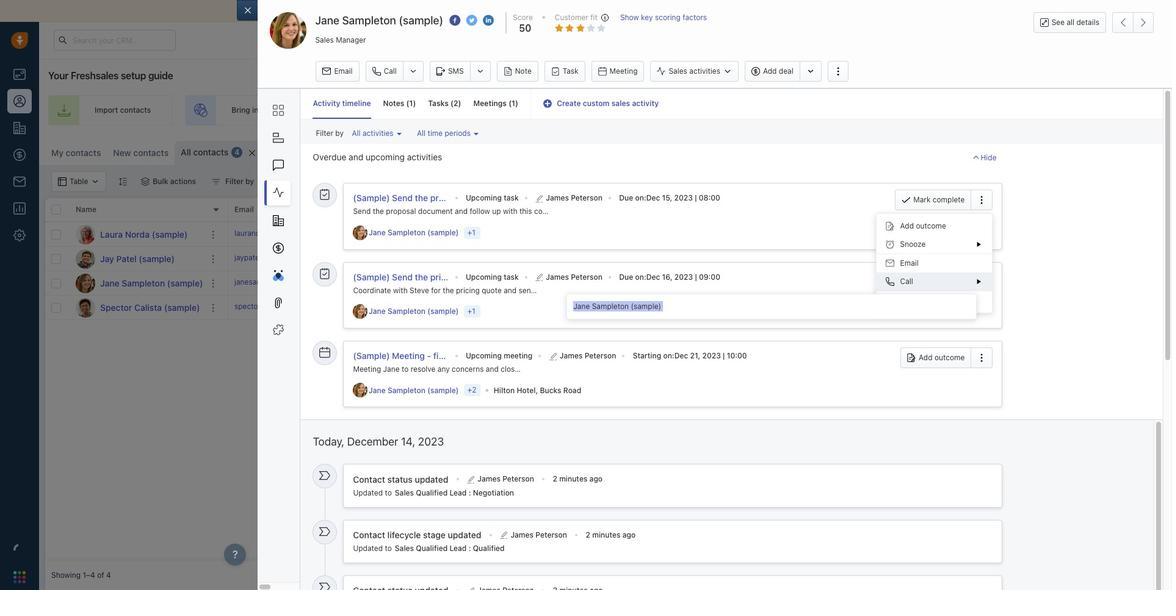 Task type: describe. For each thing, give the bounding box(es) containing it.
actions
[[170, 177, 196, 186]]

container_wx8msf4aqz5i3rn1 image
[[141, 178, 150, 186]]

contacts for my
[[66, 148, 101, 158]]

1 horizontal spatial of
[[560, 5, 568, 16]]

all activities
[[352, 129, 394, 138]]

0 horizontal spatial of
[[97, 572, 104, 581]]

s image
[[76, 298, 95, 318]]

improve
[[376, 5, 409, 16]]

outcome inside "button"
[[935, 353, 965, 363]]

call inside button
[[384, 67, 397, 76]]

james up jane.
[[546, 273, 569, 282]]

filter inside dialog
[[316, 129, 333, 138]]

press space to select this row. row containing spector calista (sample)
[[45, 296, 228, 321]]

task for lauranordasample@gmail.com
[[440, 230, 455, 239]]

2 vertical spatial |
[[723, 352, 725, 361]]

note button
[[497, 61, 538, 82]]

notes ( 1 )
[[383, 99, 416, 108]]

import all your sales data link
[[655, 5, 759, 16]]

09:00
[[699, 273, 720, 282]]

dec for (sample) send the pricing quote
[[646, 273, 660, 282]]

cell for widgetz.io (sample)
[[961, 272, 1166, 295]]

task down 18
[[504, 273, 519, 282]]

0 horizontal spatial sales
[[612, 99, 630, 108]]

(sample) for acme inc (sample) link
[[909, 230, 940, 239]]

and down upcoming meeting
[[486, 365, 499, 374]]

and right o at the left
[[349, 152, 363, 162]]

up
[[492, 207, 501, 216]]

1 horizontal spatial activity
[[632, 99, 659, 108]]

(sample) left facebook circled image
[[399, 14, 443, 27]]

filter inside button
[[225, 177, 243, 186]]

customer fit
[[555, 13, 598, 22]]

jay patel (sample) link
[[100, 253, 175, 265]]

on for (sample) send the pricing quote
[[635, 273, 644, 282]]

route leads to your team link
[[480, 95, 637, 126]]

any
[[438, 365, 450, 374]]

add for spectorcalista@gmail.com 3684945781
[[635, 303, 649, 313]]

james up road
[[560, 352, 583, 361]]

1 vertical spatial send
[[353, 207, 371, 216]]

deal
[[779, 67, 794, 76]]

e corp (sample)
[[875, 255, 931, 264]]

add inside "button"
[[919, 353, 933, 363]]

bring in website leads link
[[185, 95, 331, 126]]

sampleton for jane sampleton (sample) link below the "resolve"
[[388, 386, 425, 396]]

new
[[113, 148, 131, 158]]

4167348672
[[326, 229, 370, 238]]

container_wx8msf4aqz5i3rn1 image left for
[[418, 279, 426, 288]]

fit
[[591, 13, 598, 22]]

4 inside all contacts 4
[[235, 148, 240, 157]]

lauranordasample@gmail.com
[[234, 229, 338, 238]]

1 vertical spatial quote
[[482, 286, 502, 295]]

1 team from the left
[[429, 106, 446, 115]]

send
[[519, 286, 535, 295]]

all for activities
[[352, 129, 361, 138]]

08:00
[[699, 194, 720, 203]]

jane sampleton (sample) for jane sampleton (sample) link under the steve
[[369, 307, 459, 316]]

customize table
[[924, 147, 981, 156]]

) for tasks ( 2 )
[[458, 99, 461, 108]]

your inside route leads to your team link
[[580, 106, 595, 115]]

unqualified
[[797, 255, 837, 264]]

3684932360 link
[[326, 277, 372, 290]]

deliverability
[[411, 5, 462, 16]]

negotiation
[[473, 489, 514, 498]]

(sample) for (sample) send the pricing quote
[[353, 272, 390, 282]]

to up due on : dec 16, 2023 | 09:00
[[626, 255, 633, 264]]

showing 1–4 of 4
[[51, 572, 111, 581]]

sales down show key scoring factors link
[[669, 67, 687, 76]]

spector calista (sample)
[[100, 303, 200, 313]]

container_wx8msf4aqz5i3rn1 image up 09:00
[[695, 255, 704, 263]]

james up negotiation
[[478, 475, 501, 484]]

18
[[509, 253, 520, 264]]

james right 16,
[[707, 279, 729, 288]]

sampleton for jane sampleton (sample) link underneath next
[[388, 228, 425, 237]]

contacts for import
[[120, 106, 151, 115]]

2023 for 16,
[[675, 273, 693, 282]]

⌘ o
[[332, 149, 346, 158]]

o
[[341, 149, 346, 158]]

(sample) for spector calista (sample) link
[[164, 303, 200, 313]]

pricing inside (sample) send the pricing quote link
[[430, 272, 458, 282]]

jane.
[[553, 286, 572, 295]]

notes
[[383, 99, 404, 108]]

| for quote
[[695, 273, 697, 282]]

tasks ( 2 )
[[428, 99, 461, 108]]

(sample) for jane sampleton (sample) link above the spector calista (sample)
[[167, 278, 203, 288]]

1 vertical spatial document
[[418, 207, 453, 216]]

(sample) send the proposal document
[[353, 193, 509, 203]]

press space to select this row. row containing laura norda (sample)
[[45, 223, 228, 247]]

ago for contact status updated
[[590, 475, 603, 484]]

1 horizontal spatial filter by
[[316, 129, 344, 138]]

the up next
[[415, 193, 428, 203]]

1 vertical spatial import
[[95, 106, 118, 115]]

1 vertical spatial with
[[393, 286, 408, 295]]

2 for contact status updated
[[553, 475, 557, 484]]

lauranordasample@gmail.com link
[[234, 228, 338, 241]]

3684932360
[[326, 278, 372, 287]]

task for jaypatelsample@gmail.com
[[440, 254, 455, 263]]

container_wx8msf4aqz5i3rn1 image inside filter by button
[[212, 178, 220, 186]]

today, december 14, 2023
[[313, 436, 444, 449]]

task button
[[544, 61, 585, 82]]

0 vertical spatial 2
[[454, 99, 458, 108]]

create custom sales activity
[[557, 99, 659, 108]]

status
[[387, 475, 413, 485]]

my
[[51, 148, 63, 158]]

to inside route leads to your team link
[[570, 106, 578, 115]]

1 + add task from the top
[[418, 230, 455, 239]]

jane sampleton (sample) for jane sampleton (sample) link underneath next
[[369, 228, 459, 237]]

all activities link
[[349, 126, 405, 141]]

: inside 2 minutes ago updated to sales qualified lead : negotiation
[[469, 489, 471, 498]]

invite your team
[[389, 106, 446, 115]]

factors
[[683, 13, 707, 22]]

upcoming task for (sample) send the pricing quote
[[466, 273, 519, 282]]

click for 3684945781
[[607, 303, 624, 313]]

1 for notes ( 1 )
[[409, 99, 413, 108]]

mark complete for (sample) send the proposal document
[[913, 195, 965, 205]]

upcoming for quote
[[466, 273, 502, 282]]

jane sampleton (sample) for jane sampleton (sample) link below the "resolve"
[[369, 386, 459, 396]]

james up 09:00
[[707, 255, 729, 264]]

score for score 50
[[513, 13, 533, 22]]

0 horizontal spatial proposal
[[386, 207, 416, 216]]

phone
[[347, 205, 369, 215]]

james up contact
[[546, 194, 569, 203]]

2023 for 15,
[[674, 194, 693, 203]]

cell for acme inc (sample)
[[961, 223, 1166, 247]]

(sample) for jane sampleton (sample) link underneath next
[[427, 228, 459, 237]]

3684945781 link
[[326, 302, 371, 315]]

15,
[[662, 194, 672, 203]]

2 minutes ago updated to sales qualified lead : negotiation
[[353, 475, 603, 498]]

upcoming task for (sample) send the proposal document
[[466, 194, 519, 203]]

data
[[739, 5, 757, 16]]

mark for (sample) send the proposal document
[[913, 195, 931, 205]]

the right the phone
[[373, 207, 384, 216]]

1 horizontal spatial proposal
[[430, 193, 466, 203]]

task up send the proposal document and follow up with this contact after it.
[[504, 194, 519, 203]]

jaypatelsample@gmail.com
[[234, 253, 328, 262]]

sync
[[538, 5, 557, 16]]

meeting for meeting
[[610, 67, 638, 76]]

click for +
[[607, 255, 624, 264]]

time
[[428, 129, 443, 138]]

to down 4167348672 link
[[352, 253, 359, 262]]

Search your CRM... text field
[[54, 30, 176, 51]]

1 vertical spatial updated
[[448, 530, 481, 541]]

details
[[1077, 18, 1100, 27]]

2 leads from the left
[[549, 106, 568, 115]]

contacts for new
[[133, 148, 169, 158]]

: for dec 21, 2023 | 10:00
[[672, 352, 674, 361]]

laura norda (sample) link
[[100, 229, 188, 241]]

all time periods button
[[414, 126, 482, 141]]

overdue and upcoming activities
[[313, 152, 442, 162]]

connect your mailbox to improve deliverability and enable 2-way sync of email conversations. import all your sales data
[[276, 5, 757, 16]]

qualified for stage
[[416, 544, 448, 554]]

jay patel (sample)
[[100, 254, 175, 264]]

3684945781
[[326, 302, 371, 311]]

(sample) for laura norda (sample) link
[[152, 229, 188, 240]]

widgetz.io (sample) link
[[875, 279, 945, 288]]

0 vertical spatial add outcome
[[900, 222, 946, 231]]

add deal button
[[745, 61, 800, 82]]

+ add task for jaypatelsample@gmail.com + click to add
[[418, 254, 455, 263]]

0 vertical spatial sales
[[716, 5, 737, 16]]

: inside the 2 minutes ago updated to sales qualified lead : qualified
[[469, 544, 471, 554]]

bulk actions
[[153, 177, 196, 186]]

and left follow
[[455, 207, 468, 216]]

row group containing 18
[[228, 223, 1166, 321]]

tasks image for (sample) send the proposal document
[[320, 189, 331, 200]]

december
[[347, 436, 398, 449]]

: for dec 16, 2023 | 09:00
[[644, 273, 646, 282]]

quote inside (sample) send the pricing quote link
[[460, 272, 484, 282]]

hotel,
[[517, 386, 538, 396]]

freshworks switcher image
[[13, 572, 26, 584]]

jane sampleton (sample) link down the steve
[[369, 307, 461, 317]]

lead for updated
[[450, 489, 467, 498]]

create
[[557, 99, 581, 108]]

your freshsales setup guide
[[48, 70, 173, 81]]

1 vertical spatial 4
[[106, 572, 111, 581]]

twitter circled image
[[466, 14, 477, 27]]

and left send
[[504, 286, 517, 295]]

james down negotiation
[[511, 531, 534, 540]]

linkedin circled image
[[483, 14, 494, 27]]

call inside dropdown button
[[900, 277, 913, 287]]

2023 right "14,"
[[418, 436, 444, 449]]

all for contacts
[[181, 147, 191, 158]]

account
[[875, 205, 905, 215]]

1 vertical spatial pricing
[[456, 286, 480, 295]]

jane sampleton (sample) link up the spector calista (sample)
[[100, 277, 203, 290]]

the up the steve
[[415, 272, 428, 282]]

by inside button
[[245, 177, 254, 186]]

0 vertical spatial document
[[468, 193, 509, 203]]

all inside button
[[1067, 18, 1075, 27]]

enable
[[482, 5, 509, 16]]

) for meetings ( 1 )
[[515, 99, 518, 108]]

patel
[[116, 254, 137, 264]]

50 button
[[516, 23, 531, 34]]

1 leads from the left
[[290, 106, 309, 115]]

dec for (sample) send the proposal document
[[646, 194, 660, 203]]

| for document
[[695, 194, 697, 203]]

updated for contact lifecycle stage updated
[[353, 544, 383, 554]]

0 vertical spatial all
[[684, 5, 693, 16]]

+ click to add for 18
[[601, 255, 649, 264]]

bulk
[[153, 177, 168, 186]]

snooze
[[900, 240, 926, 249]]

complete for (sample) send the pricing quote
[[933, 274, 965, 284]]

the down meeting
[[521, 365, 532, 374]]

route leads to your team
[[527, 106, 615, 115]]

close
[[501, 365, 519, 374]]

2-
[[511, 5, 520, 16]]

0 vertical spatial outcome
[[916, 222, 946, 231]]

acme inc (sample) link
[[875, 230, 940, 239]]

e
[[875, 255, 880, 264]]

add outcome button
[[901, 348, 971, 369]]

work phone
[[326, 205, 369, 215]]

the right for
[[443, 286, 454, 295]]

due for document
[[619, 194, 633, 203]]

add down 4167348672 link
[[361, 253, 374, 262]]

laura norda (sample)
[[100, 229, 188, 240]]

meeting
[[504, 352, 533, 361]]

1 vertical spatial activity
[[436, 205, 463, 215]]

sms button
[[430, 61, 470, 82]]

jane sampleton (sample) for jane sampleton (sample) link above the spector calista (sample)
[[100, 278, 203, 288]]



Task type: vqa. For each thing, say whether or not it's contained in the screenshot.
21
no



Task type: locate. For each thing, give the bounding box(es) containing it.
press space to select this row. row containing 18
[[228, 247, 1166, 272]]

1 cell from the top
[[961, 223, 1166, 247]]

1 (sample) from the top
[[353, 193, 390, 203]]

j image
[[76, 249, 95, 269]]

0 vertical spatial 50
[[519, 23, 531, 34]]

due left 15,
[[619, 194, 633, 203]]

spector
[[100, 303, 132, 313]]

activities up overdue and upcoming activities
[[363, 129, 394, 138]]

1 mark complete from the top
[[913, 195, 965, 205]]

+ click to add up starting
[[601, 303, 649, 313]]

: down contact lifecycle stage updated at bottom left
[[469, 544, 471, 554]]

0 vertical spatial + add task
[[418, 230, 455, 239]]

dec left 15,
[[646, 194, 660, 203]]

widgetz.io
[[875, 279, 912, 288]]

2 (sample) from the top
[[353, 272, 390, 282]]

1 horizontal spatial activities
[[407, 152, 442, 162]]

add for jaypatelsample@gmail.com + click to add
[[635, 255, 649, 264]]

jane sampleton (sample) link down next
[[369, 228, 461, 238]]

due for quote
[[619, 273, 633, 282]]

complete up snooze button
[[933, 195, 965, 205]]

2 horizontal spatial )
[[515, 99, 518, 108]]

2023 for 21,
[[702, 352, 721, 361]]

updated
[[415, 475, 448, 485], [448, 530, 481, 541]]

0 horizontal spatial all
[[684, 5, 693, 16]]

add up due on : dec 16, 2023 | 09:00
[[635, 255, 649, 264]]

| left 10:00
[[723, 352, 725, 361]]

2 mark from the top
[[913, 274, 931, 284]]

2 vertical spatial send
[[392, 272, 413, 282]]

21,
[[690, 352, 700, 361]]

to right it
[[544, 286, 551, 295]]

(sample) for jane sampleton (sample) link under the steve
[[427, 307, 459, 316]]

updated inside 2 minutes ago updated to sales qualified lead : negotiation
[[353, 489, 383, 498]]

:
[[644, 194, 646, 203], [644, 273, 646, 282], [672, 352, 674, 361], [469, 489, 471, 498], [469, 544, 471, 554]]

2 updated from the top
[[353, 544, 383, 554]]

0 horizontal spatial leads
[[290, 106, 309, 115]]

2 mark complete button from the top
[[895, 269, 971, 290]]

contacts for all
[[193, 147, 229, 158]]

1 vertical spatial add outcome
[[919, 353, 965, 363]]

1 due from the top
[[619, 194, 633, 203]]

1 horizontal spatial all
[[1067, 18, 1075, 27]]

(sample) for jane sampleton (sample) link below the "resolve"
[[427, 386, 459, 396]]

all contacts 4
[[181, 147, 240, 158]]

sales left data
[[716, 5, 737, 16]]

row group
[[45, 223, 228, 321], [228, 223, 1166, 321]]

2 +1 from the top
[[468, 307, 476, 316]]

coordinate with steve for the pricing quote and send it to jane.
[[353, 286, 572, 295]]

contacts right my
[[66, 148, 101, 158]]

1 horizontal spatial leads
[[549, 106, 568, 115]]

jane sampleton (sample) down the steve
[[369, 307, 459, 316]]

activity timeline
[[313, 99, 371, 108]]

mark complete button up acme inc (sample)
[[895, 190, 971, 211]]

1–4
[[83, 572, 95, 581]]

corp
[[882, 255, 899, 264]]

1 +1 from the top
[[468, 228, 476, 237]]

+1 down send the proposal document and follow up with this contact after it.
[[468, 228, 476, 237]]

pricing up for
[[430, 272, 458, 282]]

call up notes
[[384, 67, 397, 76]]

minutes for contact status updated
[[559, 475, 588, 484]]

2 inside the 2 minutes ago updated to sales qualified lead : qualified
[[586, 531, 590, 540]]

on for (sample) send the proposal document
[[635, 194, 644, 203]]

qualified down contact status updated
[[416, 489, 448, 498]]

updated inside the 2 minutes ago updated to sales qualified lead : qualified
[[353, 544, 383, 554]]

1 vertical spatial due
[[619, 273, 633, 282]]

2 due from the top
[[619, 273, 633, 282]]

( for tasks
[[451, 99, 454, 108]]

this
[[520, 207, 532, 216]]

2 mark complete from the top
[[913, 274, 965, 284]]

0 vertical spatial minutes
[[559, 475, 588, 484]]

0 vertical spatial pricing
[[430, 272, 458, 282]]

activities down time on the top
[[407, 152, 442, 162]]

0 horizontal spatial import
[[95, 106, 118, 115]]

email inside button
[[334, 67, 353, 76]]

upcoming task
[[466, 194, 519, 203], [466, 273, 519, 282]]

customize
[[924, 147, 961, 156]]

container_wx8msf4aqz5i3rn1 image down all contacts 4
[[212, 178, 220, 186]]

filter by button
[[204, 172, 262, 192]]

team up time on the top
[[429, 106, 446, 115]]

1 horizontal spatial 2
[[553, 475, 557, 484]]

(sample) for jay patel (sample) link
[[139, 254, 175, 264]]

1 vertical spatial 2
[[553, 475, 557, 484]]

email
[[570, 5, 591, 16]]

0 horizontal spatial team
[[429, 106, 446, 115]]

mark complete button down snooze button
[[895, 269, 971, 290]]

cell for e corp (sample)
[[961, 247, 1166, 271]]

meeting left the "resolve"
[[353, 365, 381, 374]]

0 vertical spatial meeting
[[610, 67, 638, 76]]

1 lead from the top
[[450, 489, 467, 498]]

1 1 from the left
[[409, 99, 413, 108]]

press space to select this row. row
[[45, 223, 228, 247], [228, 223, 1166, 247], [45, 247, 228, 272], [228, 247, 1166, 272], [45, 272, 228, 296], [228, 272, 1166, 296], [45, 296, 228, 321], [228, 296, 1166, 321]]

bulk actions button
[[133, 172, 204, 192]]

0 vertical spatial mark complete
[[913, 195, 965, 205]]

add for janesampleton@gmail.com 3684932360
[[635, 279, 649, 288]]

1 vertical spatial activities
[[363, 129, 394, 138]]

lead down contact lifecycle stage updated at bottom left
[[450, 544, 467, 554]]

meeting inside meeting button
[[610, 67, 638, 76]]

0 horizontal spatial call
[[384, 67, 397, 76]]

( for notes
[[406, 99, 409, 108]]

1 right meetings
[[512, 99, 515, 108]]

1 vertical spatial contact
[[353, 530, 385, 541]]

1 horizontal spatial (
[[451, 99, 454, 108]]

1 vertical spatial score
[[509, 205, 530, 215]]

mark complete for (sample) send the pricing quote
[[913, 274, 965, 284]]

1 vertical spatial updated
[[353, 544, 383, 554]]

1 horizontal spatial with
[[503, 207, 517, 216]]

lead
[[450, 489, 467, 498], [450, 544, 467, 554]]

tasks image for (sample) send the pricing quote
[[320, 268, 331, 279]]

+ click to add for 50
[[601, 279, 649, 288]]

score
[[513, 13, 533, 22], [509, 205, 530, 215]]

+1 for quote
[[468, 307, 476, 316]]

task
[[504, 194, 519, 203], [440, 230, 455, 239], [440, 254, 455, 263], [504, 273, 519, 282], [440, 303, 455, 312]]

dec
[[646, 194, 660, 203], [646, 273, 660, 282], [674, 352, 688, 361]]

minutes for contact lifecycle stage updated
[[592, 531, 621, 540]]

facebook circled image
[[450, 14, 460, 27]]

2 vertical spatial + click to add
[[601, 303, 649, 313]]

norda
[[125, 229, 150, 240]]

1 horizontal spatial )
[[458, 99, 461, 108]]

task down next activity
[[440, 230, 455, 239]]

0 vertical spatial quote
[[460, 272, 484, 282]]

activity down meeting button
[[632, 99, 659, 108]]

send
[[392, 193, 413, 203], [353, 207, 371, 216], [392, 272, 413, 282]]

add outcome inside "button"
[[919, 353, 965, 363]]

0 vertical spatial stage change image
[[320, 471, 331, 482]]

email inside grid
[[234, 205, 254, 215]]

1 horizontal spatial email
[[334, 67, 353, 76]]

mark
[[913, 195, 931, 205], [913, 274, 931, 284]]

0 vertical spatial due
[[619, 194, 633, 203]]

guide
[[148, 70, 173, 81]]

by
[[335, 129, 344, 138], [245, 177, 254, 186]]

send the proposal document and follow up with this contact after it.
[[353, 207, 587, 216]]

1 tasks image from the top
[[320, 189, 331, 200]]

(sample) down laura norda (sample) link
[[139, 254, 175, 264]]

leads right website
[[290, 106, 309, 115]]

1 contact from the top
[[353, 475, 385, 485]]

1 vertical spatial 50
[[509, 278, 521, 289]]

score right up
[[509, 205, 530, 215]]

4167348672 link
[[326, 228, 370, 241]]

all for time
[[417, 129, 426, 138]]

2 vertical spatial upcoming
[[466, 352, 502, 361]]

meeting for meeting jane to resolve any concerns and close the deal.
[[353, 365, 381, 374]]

send for (sample) send the proposal document
[[392, 193, 413, 203]]

dialog
[[237, 0, 1172, 591]]

1 vertical spatial + click to add
[[601, 279, 649, 288]]

2 horizontal spatial activities
[[689, 67, 720, 76]]

0 vertical spatial send
[[392, 193, 413, 203]]

1 horizontal spatial call
[[900, 277, 913, 287]]

updated for contact status updated
[[353, 489, 383, 498]]

jane sampleton (sample) up manager
[[315, 14, 443, 27]]

janesampleton@gmail.com 3684932360
[[234, 278, 372, 287]]

starting
[[633, 352, 661, 361]]

1 vertical spatial mark complete button
[[895, 269, 971, 290]]

contact for contact lifecycle stage updated
[[353, 530, 385, 541]]

0 horizontal spatial by
[[245, 177, 254, 186]]

stage
[[423, 530, 446, 541]]

contacts inside import contacts link
[[120, 106, 151, 115]]

2 inside 2 minutes ago updated to sales qualified lead : negotiation
[[553, 475, 557, 484]]

1 + click to add from the top
[[601, 255, 649, 264]]

1 horizontal spatial import
[[655, 5, 682, 16]]

stage change image for contact status updated
[[320, 471, 331, 482]]

send down upcoming in the top of the page
[[392, 193, 413, 203]]

1 ) from the left
[[413, 99, 416, 108]]

0 vertical spatial dec
[[646, 194, 660, 203]]

sampleton inside press space to select this row. row
[[122, 278, 165, 288]]

activities down factors at top
[[689, 67, 720, 76]]

2 + click to add from the top
[[601, 279, 649, 288]]

scoring
[[655, 13, 681, 22]]

1 horizontal spatial 4
[[235, 148, 240, 157]]

tasks
[[428, 99, 449, 108]]

dialog containing jane sampleton (sample)
[[237, 0, 1172, 591]]

(sample) for e corp (sample) 'link'
[[901, 255, 931, 264]]

setup
[[121, 70, 146, 81]]

0 vertical spatial tasks image
[[320, 189, 331, 200]]

0 horizontal spatial 4
[[106, 572, 111, 581]]

1 vertical spatial on
[[635, 273, 644, 282]]

sales down lifecycle
[[395, 544, 414, 554]]

1 vertical spatial call
[[900, 277, 913, 287]]

task for spectorcalista@gmail.com
[[440, 303, 455, 312]]

1 horizontal spatial all
[[352, 129, 361, 138]]

activities for all activities
[[363, 129, 394, 138]]

2 upcoming from the top
[[466, 273, 502, 282]]

1 vertical spatial of
[[97, 572, 104, 581]]

on left 15,
[[635, 194, 644, 203]]

all right scoring
[[684, 5, 693, 16]]

lead inside the 2 minutes ago updated to sales qualified lead : qualified
[[450, 544, 467, 554]]

import
[[655, 5, 682, 16], [95, 106, 118, 115]]

sales inside the 2 minutes ago updated to sales qualified lead : qualified
[[395, 544, 414, 554]]

sales inside 2 minutes ago updated to sales qualified lead : negotiation
[[395, 489, 414, 498]]

import right key at right
[[655, 5, 682, 16]]

sampleton for jane sampleton (sample) link under the steve
[[388, 307, 425, 316]]

mark complete button for (sample) send the proposal document
[[895, 190, 971, 211]]

key
[[641, 13, 653, 22]]

team
[[429, 106, 446, 115], [597, 106, 615, 115]]

3 stage change image from the top
[[320, 582, 331, 591]]

website
[[260, 106, 288, 115]]

1 vertical spatial proposal
[[386, 207, 416, 216]]

0 vertical spatial email
[[334, 67, 353, 76]]

sampleton
[[342, 14, 396, 27], [388, 228, 425, 237], [122, 278, 165, 288], [592, 302, 629, 311], [388, 307, 425, 316], [388, 386, 425, 396]]

jaypatelsample@gmail.com + click to add
[[234, 253, 374, 262]]

0 vertical spatial by
[[335, 129, 344, 138]]

complete down snooze button
[[933, 274, 965, 284]]

2 stage change image from the top
[[320, 527, 331, 538]]

l image
[[76, 225, 95, 245]]

meetings image
[[320, 347, 331, 358]]

2 team from the left
[[597, 106, 615, 115]]

mailbox
[[332, 5, 363, 16]]

+ add task for spectorcalista@gmail.com 3684945781
[[418, 303, 455, 312]]

0 vertical spatial upcoming task
[[466, 194, 519, 203]]

1 mark from the top
[[913, 195, 931, 205]]

press space to select this row. row containing lauranordasample@gmail.com
[[228, 223, 1166, 247]]

call
[[384, 67, 397, 76], [900, 277, 913, 287]]

to inside the 2 minutes ago updated to sales qualified lead : qualified
[[385, 544, 392, 554]]

1 vertical spatial filter
[[225, 177, 243, 186]]

50 down the way
[[519, 23, 531, 34]]

click for 3684932360
[[607, 279, 624, 288]]

(sample) right calista
[[164, 303, 200, 313]]

ago inside the 2 minutes ago updated to sales qualified lead : qualified
[[623, 531, 636, 540]]

1 right invite
[[409, 99, 413, 108]]

2 lead from the top
[[450, 544, 467, 554]]

2 vertical spatial on
[[663, 352, 672, 361]]

(sample) for (sample) send the proposal document
[[353, 193, 390, 203]]

(sample) down any
[[427, 386, 459, 396]]

qualified inside 2 minutes ago updated to sales qualified lead : negotiation
[[416, 489, 448, 498]]

quote left send
[[482, 286, 502, 295]]

lead for stage
[[450, 544, 467, 554]]

2 vertical spatial 2
[[586, 531, 590, 540]]

1 vertical spatial tasks image
[[320, 268, 331, 279]]

(sample) down due on : dec 16, 2023 | 09:00
[[631, 302, 661, 311]]

add inside button
[[763, 67, 777, 76]]

email button
[[316, 61, 359, 82]]

2 vertical spatial dec
[[674, 352, 688, 361]]

1 horizontal spatial meeting
[[610, 67, 638, 76]]

to left 16,
[[626, 279, 633, 288]]

and left linkedin circled icon
[[465, 5, 480, 16]]

filter by inside button
[[225, 177, 254, 186]]

stage change image for contact lifecycle stage updated
[[320, 527, 331, 538]]

qualified down 'stage'
[[416, 544, 448, 554]]

add
[[763, 67, 777, 76], [900, 222, 914, 231], [424, 230, 438, 239], [424, 254, 438, 263], [424, 303, 438, 312], [919, 353, 933, 363]]

3 upcoming from the top
[[466, 352, 502, 361]]

upcoming task up up
[[466, 194, 519, 203]]

all contacts link
[[181, 147, 229, 159]]

add outcome
[[900, 222, 946, 231], [919, 353, 965, 363]]

0 horizontal spatial minutes
[[559, 475, 588, 484]]

0 horizontal spatial filter by
[[225, 177, 254, 186]]

jane sampleton (sample) inside press space to select this row. row
[[100, 278, 203, 288]]

filter by
[[316, 129, 344, 138], [225, 177, 254, 186]]

activity
[[313, 99, 340, 108]]

qualified down negotiation
[[473, 544, 505, 554]]

1 horizontal spatial document
[[468, 193, 509, 203]]

2 cell from the top
[[961, 247, 1166, 271]]

(sample) right widgetz.io on the right
[[915, 279, 945, 288]]

2 vertical spatial email
[[900, 259, 919, 268]]

all inside "button"
[[417, 129, 426, 138]]

upcoming up concerns
[[466, 352, 502, 361]]

container_wx8msf4aqz5i3rn1 image right 16,
[[695, 279, 704, 288]]

press space to select this row. row containing jane sampleton (sample)
[[45, 272, 228, 296]]

cell
[[961, 223, 1166, 247], [961, 247, 1166, 271], [961, 272, 1166, 295], [961, 296, 1166, 320]]

sales left manager
[[315, 35, 334, 44]]

grid containing 18
[[45, 197, 1166, 562]]

close image
[[1154, 8, 1160, 14]]

on right starting
[[663, 352, 672, 361]]

add deal
[[763, 67, 794, 76]]

0 vertical spatial updated
[[415, 475, 448, 485]]

0 horizontal spatial (
[[406, 99, 409, 108]]

contact left lifecycle
[[353, 530, 385, 541]]

to inside 2 minutes ago updated to sales qualified lead : negotiation
[[385, 489, 392, 498]]

1 complete from the top
[[933, 195, 965, 205]]

filter up ⌘ at the left of the page
[[316, 129, 333, 138]]

0 horizontal spatial ago
[[590, 475, 603, 484]]

3 + click to add from the top
[[601, 303, 649, 313]]

email down snooze
[[900, 259, 919, 268]]

with
[[503, 207, 517, 216], [393, 286, 408, 295]]

complete for (sample) send the proposal document
[[933, 195, 965, 205]]

upcoming up coordinate with steve for the pricing quote and send it to jane.
[[466, 273, 502, 282]]

3 ) from the left
[[515, 99, 518, 108]]

ago for contact lifecycle stage updated
[[623, 531, 636, 540]]

(sample) send the pricing quote link
[[353, 272, 484, 282]]

mark complete down snooze button
[[913, 274, 965, 284]]

widgetz.io (sample)
[[875, 279, 945, 288]]

call down e corp (sample)
[[900, 277, 913, 287]]

periods
[[445, 129, 471, 138]]

0 horizontal spatial meeting
[[353, 365, 381, 374]]

to down due on : dec 16, 2023 | 09:00
[[626, 303, 633, 313]]

lifecycle
[[387, 530, 421, 541]]

leads right route at the top of the page
[[549, 106, 568, 115]]

press space to select this row. row containing 50
[[228, 272, 1166, 296]]

0 horizontal spatial 1
[[409, 99, 413, 108]]

coordinate
[[353, 286, 391, 295]]

filter by up ⌘ at the left of the page
[[316, 129, 344, 138]]

score 50
[[513, 13, 533, 34]]

sampleton for jane sampleton (sample) link above the spector calista (sample)
[[122, 278, 165, 288]]

see
[[1052, 18, 1065, 27]]

bring
[[231, 106, 250, 115]]

1 updated from the top
[[353, 489, 383, 498]]

all right see
[[1067, 18, 1075, 27]]

email down sales manager
[[334, 67, 353, 76]]

name row
[[45, 198, 228, 223]]

1 upcoming from the top
[[466, 194, 502, 203]]

press space to select this row. row containing spectorcalista@gmail.com
[[228, 296, 1166, 321]]

1 upcoming task from the top
[[466, 194, 519, 203]]

4 right 1–4 on the bottom of page
[[106, 572, 111, 581]]

( for meetings
[[509, 99, 512, 108]]

your inside 'invite your team' link
[[411, 106, 427, 115]]

2 vertical spatial activities
[[407, 152, 442, 162]]

50 inside press space to select this row. row
[[509, 278, 521, 289]]

lead inside 2 minutes ago updated to sales qualified lead : negotiation
[[450, 489, 467, 498]]

0 horizontal spatial email
[[234, 205, 254, 215]]

send up 4167348672
[[353, 207, 371, 216]]

dec left 16,
[[646, 273, 660, 282]]

2 upcoming task from the top
[[466, 273, 519, 282]]

1 vertical spatial dec
[[646, 273, 660, 282]]

timeline
[[342, 99, 371, 108]]

2023
[[674, 194, 693, 203], [675, 273, 693, 282], [702, 352, 721, 361], [418, 436, 444, 449]]

0 vertical spatial activities
[[689, 67, 720, 76]]

0 vertical spatial complete
[[933, 195, 965, 205]]

: for dec 15, 2023 | 08:00
[[644, 194, 646, 203]]

(sample) up coordinate
[[353, 272, 390, 282]]

team right create
[[597, 106, 615, 115]]

new contacts
[[113, 148, 169, 158]]

connect your mailbox link
[[276, 5, 366, 16]]

proposal
[[430, 193, 466, 203], [386, 207, 416, 216]]

jay
[[100, 254, 114, 264]]

0 vertical spatial + click to add
[[601, 255, 649, 264]]

2 1 from the left
[[512, 99, 515, 108]]

0 vertical spatial ago
[[590, 475, 603, 484]]

snooze button
[[876, 236, 992, 254]]

score for score
[[509, 205, 530, 215]]

due on : dec 15, 2023 | 08:00
[[619, 194, 720, 203]]

spectorcalista@gmail.com 3684945781
[[234, 302, 371, 311]]

task up for
[[440, 254, 455, 263]]

1 horizontal spatial sales
[[716, 5, 737, 16]]

2 complete from the top
[[933, 274, 965, 284]]

50
[[519, 23, 531, 34], [509, 278, 521, 289]]

1 vertical spatial + add task
[[418, 254, 455, 263]]

( right tasks
[[451, 99, 454, 108]]

1 for meetings ( 1 )
[[512, 99, 515, 108]]

4 cell from the top
[[961, 296, 1166, 320]]

of right 'sync'
[[560, 5, 568, 16]]

send for (sample) send the pricing quote
[[392, 272, 413, 282]]

2 minutes ago updated to sales qualified lead : qualified
[[353, 531, 636, 554]]

3 ( from the left
[[509, 99, 512, 108]]

2 row group from the left
[[228, 223, 1166, 321]]

2 ) from the left
[[458, 99, 461, 108]]

2 contact from the top
[[353, 530, 385, 541]]

jane inside press space to select this row. row
[[100, 278, 119, 288]]

acme
[[875, 230, 895, 239]]

tasks image up work
[[320, 189, 331, 200]]

0 horizontal spatial filter
[[225, 177, 243, 186]]

tasks image
[[320, 189, 331, 200], [320, 268, 331, 279]]

jane sampleton (sample) down the "resolve"
[[369, 386, 459, 396]]

1 mark complete button from the top
[[895, 190, 971, 211]]

lead left negotiation
[[450, 489, 467, 498]]

pricing right for
[[456, 286, 480, 295]]

1 ( from the left
[[406, 99, 409, 108]]

2 ( from the left
[[451, 99, 454, 108]]

+1 for document
[[468, 228, 476, 237]]

(sample) up the spector calista (sample)
[[167, 278, 203, 288]]

0 horizontal spatial 2
[[454, 99, 458, 108]]

) for notes ( 1 )
[[413, 99, 416, 108]]

mark for (sample) send the pricing quote
[[913, 274, 931, 284]]

(sample) up the phone
[[353, 193, 390, 203]]

minutes inside 2 minutes ago updated to sales qualified lead : negotiation
[[559, 475, 588, 484]]

import contacts link
[[48, 95, 173, 126]]

jaypatelsample@gmail.com link
[[234, 253, 328, 266]]

50 inside score 50
[[519, 23, 531, 34]]

3 + add task from the top
[[418, 303, 455, 312]]

2 for contact lifecycle stage updated
[[586, 531, 590, 540]]

1 vertical spatial filter by
[[225, 177, 254, 186]]

contact for contact status updated
[[353, 475, 385, 485]]

press space to select this row. row containing jay patel (sample)
[[45, 247, 228, 272]]

2 tasks image from the top
[[320, 268, 331, 279]]

acme inc (sample)
[[875, 230, 940, 239]]

all
[[684, 5, 693, 16], [1067, 18, 1075, 27]]

1 horizontal spatial 1
[[512, 99, 515, 108]]

create custom sales activity link
[[543, 99, 659, 108]]

call button
[[365, 61, 403, 82]]

stage change image
[[320, 471, 331, 482], [320, 527, 331, 538], [320, 582, 331, 591]]

jane sampleton (sample) link down the "resolve"
[[369, 386, 461, 396]]

grid
[[45, 197, 1166, 562]]

+ add task down next activity
[[418, 230, 455, 239]]

to left the "resolve"
[[402, 365, 409, 374]]

1 horizontal spatial by
[[335, 129, 344, 138]]

with left the steve
[[393, 286, 408, 295]]

mark complete button for (sample) send the pricing quote
[[895, 269, 971, 290]]

row group containing laura norda (sample)
[[45, 223, 228, 321]]

2 + add task from the top
[[418, 254, 455, 263]]

14,
[[401, 436, 415, 449]]

meetings ( 1 )
[[473, 99, 518, 108]]

| left 09:00
[[695, 273, 697, 282]]

e corp (sample) link
[[875, 255, 931, 264]]

1 vertical spatial |
[[695, 273, 697, 282]]

1 vertical spatial all
[[1067, 18, 1075, 27]]

0 vertical spatial import
[[655, 5, 682, 16]]

contact lifecycle stage updated
[[353, 530, 481, 541]]

score inside grid
[[509, 205, 530, 215]]

1 stage change image from the top
[[320, 471, 331, 482]]

customize table button
[[904, 141, 989, 162]]

upcoming for document
[[466, 194, 502, 203]]

1 vertical spatial stage change image
[[320, 527, 331, 538]]

to right mailbox
[[366, 5, 374, 16]]

next
[[418, 205, 434, 215]]

| left 08:00 in the top right of the page
[[695, 194, 697, 203]]

ago inside 2 minutes ago updated to sales qualified lead : negotiation
[[590, 475, 603, 484]]

send up the steve
[[392, 272, 413, 282]]

jane sampleton (sample) up starting
[[574, 302, 661, 311]]

leads
[[290, 106, 309, 115], [549, 106, 568, 115]]

0 vertical spatial with
[[503, 207, 517, 216]]

12 more...
[[284, 148, 319, 158]]

qualified for updated
[[416, 489, 448, 498]]

j image
[[76, 274, 95, 293]]

3 cell from the top
[[961, 272, 1166, 295]]

1 vertical spatial outcome
[[935, 353, 965, 363]]

mark complete up snooze button
[[913, 195, 965, 205]]

activities for sales activities
[[689, 67, 720, 76]]

with right up
[[503, 207, 517, 216]]

minutes inside the 2 minutes ago updated to sales qualified lead : qualified
[[592, 531, 621, 540]]

: left negotiation
[[469, 489, 471, 498]]

1 row group from the left
[[45, 223, 228, 321]]

12
[[284, 148, 292, 158]]

1 vertical spatial by
[[245, 177, 254, 186]]

container_wx8msf4aqz5i3rn1 image
[[212, 178, 220, 186], [695, 255, 704, 263], [418, 279, 426, 288], [695, 279, 704, 288]]



